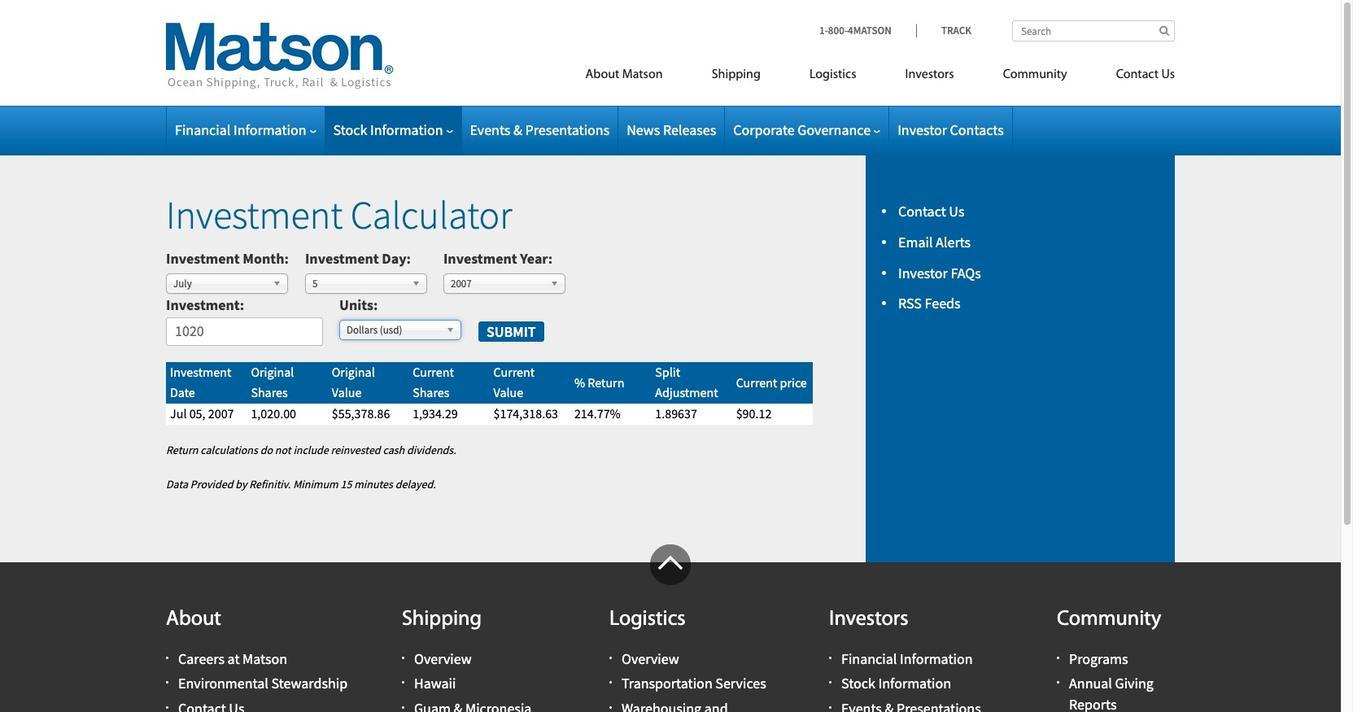 Task type: describe. For each thing, give the bounding box(es) containing it.
$90.12
[[736, 405, 772, 421]]

214.77%
[[574, 405, 621, 421]]

reports
[[1069, 695, 1117, 712]]

stewardship
[[271, 674, 348, 693]]

% return
[[574, 374, 624, 390]]

shares for current shares
[[413, 384, 450, 401]]

5 link
[[305, 273, 427, 293]]

email alerts link
[[898, 233, 971, 251]]

overview transportation services
[[622, 650, 766, 693]]

1,934.29
[[413, 405, 458, 421]]

environmental stewardship link
[[178, 674, 348, 693]]

environmental
[[178, 674, 268, 693]]

month
[[243, 249, 284, 267]]

contact us inside top menu "navigation"
[[1116, 68, 1175, 81]]

1,020.00
[[251, 405, 296, 421]]

0 vertical spatial contact us link
[[1092, 60, 1175, 94]]

corporate governance link
[[733, 120, 881, 139]]

transportation
[[622, 674, 713, 693]]

1 horizontal spatial financial information link
[[841, 650, 973, 668]]

$174,318.63
[[494, 405, 558, 421]]

programs link
[[1069, 650, 1128, 668]]

annual
[[1069, 674, 1112, 693]]

events
[[470, 120, 511, 139]]

news
[[627, 120, 660, 139]]

giving
[[1115, 674, 1154, 693]]

0 horizontal spatial contact us link
[[898, 202, 965, 221]]

investor for investor contacts
[[898, 120, 947, 139]]

investors inside top menu "navigation"
[[905, 68, 954, 81]]

1 horizontal spatial return
[[588, 374, 624, 390]]

0 horizontal spatial contact
[[898, 202, 946, 221]]

investors link
[[881, 60, 979, 94]]

current for value
[[494, 364, 535, 380]]

footer containing about
[[0, 544, 1341, 712]]

overview hawaii
[[414, 650, 472, 693]]

do
[[260, 442, 273, 457]]

search image
[[1160, 25, 1169, 36]]

include
[[293, 442, 329, 457]]

investor faqs
[[898, 263, 981, 282]]

about for about matson
[[586, 68, 620, 81]]

investment month
[[166, 249, 284, 267]]

top menu navigation
[[512, 60, 1175, 94]]

track link
[[916, 24, 972, 37]]

investor contacts
[[898, 120, 1004, 139]]

reinvested
[[331, 442, 380, 457]]

provided
[[190, 477, 233, 491]]

value for original value
[[332, 384, 362, 401]]

presentations
[[525, 120, 610, 139]]

about matson link
[[561, 60, 687, 94]]

investor contacts link
[[898, 120, 1004, 139]]

annual giving reports link
[[1069, 674, 1154, 712]]

jul 05, 2007
[[170, 405, 234, 421]]

0 horizontal spatial shipping
[[402, 609, 482, 631]]

1-800-4matson link
[[819, 24, 916, 37]]

15
[[341, 477, 352, 491]]

dividends.
[[407, 442, 456, 457]]

$55,378.86
[[332, 405, 390, 421]]

community link
[[979, 60, 1092, 94]]

%
[[574, 374, 585, 390]]

original for value
[[332, 364, 375, 380]]

logistics inside top menu "navigation"
[[810, 68, 856, 81]]

split adjustment
[[655, 364, 718, 401]]

corporate
[[733, 120, 795, 139]]

investment day
[[305, 249, 407, 267]]

community inside community link
[[1003, 68, 1067, 81]]

corporate governance
[[733, 120, 871, 139]]

1 vertical spatial 2007
[[208, 405, 234, 421]]

cash
[[383, 442, 405, 457]]

feeds
[[925, 294, 961, 313]]

shipping inside top menu "navigation"
[[712, 68, 761, 81]]

programs
[[1069, 650, 1128, 668]]

matson inside top menu "navigation"
[[622, 68, 663, 81]]

investment for investment
[[166, 296, 240, 314]]

value for current value
[[494, 384, 523, 401]]

programs annual giving reports
[[1069, 650, 1154, 712]]

investment for investment calculator
[[166, 190, 343, 239]]

dollars
[[347, 323, 378, 337]]

Search search field
[[1012, 20, 1175, 42]]

0 horizontal spatial stock
[[333, 120, 367, 139]]

hawaii
[[414, 674, 456, 693]]

about matson
[[586, 68, 663, 81]]

financial information
[[175, 120, 306, 139]]

email
[[898, 233, 933, 251]]

governance
[[798, 120, 871, 139]]

units
[[339, 296, 373, 314]]

july link
[[166, 273, 288, 293]]

shares for original shares
[[251, 384, 288, 401]]

1 vertical spatial investors
[[829, 609, 909, 631]]

stock information link for right financial information link
[[841, 674, 951, 693]]

investment for investment year
[[443, 249, 517, 267]]

not
[[275, 442, 291, 457]]

alerts
[[936, 233, 971, 251]]

dollars (usd) link
[[339, 320, 461, 340]]

calculator
[[351, 190, 512, 239]]

investment year
[[443, 249, 548, 267]]

information for stock information
[[370, 120, 443, 139]]

rss
[[898, 294, 922, 313]]

logistics link
[[785, 60, 881, 94]]

financial for financial information
[[175, 120, 231, 139]]

(usd)
[[380, 323, 402, 337]]

overview for logistics
[[622, 650, 679, 668]]

0 horizontal spatial return
[[166, 442, 198, 457]]

split
[[655, 364, 680, 380]]



Task type: locate. For each thing, give the bounding box(es) containing it.
1-800-4matson
[[819, 24, 892, 37]]

investment
[[166, 190, 343, 239], [166, 249, 240, 267], [305, 249, 379, 267], [443, 249, 517, 267], [166, 296, 240, 314], [170, 364, 231, 380]]

financial information link
[[175, 120, 316, 139], [841, 650, 973, 668]]

original value
[[332, 364, 375, 401]]

current value
[[494, 364, 535, 401]]

investor for investor faqs
[[898, 263, 948, 282]]

date
[[170, 384, 195, 401]]

2 horizontal spatial current
[[736, 374, 777, 390]]

5
[[312, 276, 318, 290]]

0 horizontal spatial financial
[[175, 120, 231, 139]]

matson inside the careers at matson environmental stewardship
[[243, 650, 287, 668]]

0 vertical spatial logistics
[[810, 68, 856, 81]]

investment up july
[[166, 249, 240, 267]]

0 horizontal spatial overview
[[414, 650, 472, 668]]

logistics down 800-
[[810, 68, 856, 81]]

current up $90.12
[[736, 374, 777, 390]]

current shares
[[413, 364, 454, 401]]

value up $174,318.63
[[494, 384, 523, 401]]

1 horizontal spatial us
[[1162, 68, 1175, 81]]

return
[[588, 374, 624, 390], [166, 442, 198, 457]]

None search field
[[1012, 20, 1175, 42]]

news releases
[[627, 120, 716, 139]]

by
[[235, 477, 247, 491]]

email alerts
[[898, 233, 971, 251]]

1 original from the left
[[251, 364, 294, 380]]

transportation services link
[[622, 674, 766, 693]]

0 horizontal spatial value
[[332, 384, 362, 401]]

1 vertical spatial stock information link
[[841, 674, 951, 693]]

information for financial information
[[234, 120, 306, 139]]

0 vertical spatial us
[[1162, 68, 1175, 81]]

investor up rss feeds link
[[898, 263, 948, 282]]

0 horizontal spatial stock information link
[[333, 120, 453, 139]]

day
[[382, 249, 407, 267]]

1 vertical spatial stock
[[841, 674, 875, 693]]

dollars (usd)
[[347, 323, 402, 337]]

1 vertical spatial matson
[[243, 650, 287, 668]]

delayed.
[[395, 477, 436, 491]]

1.89637
[[655, 405, 697, 421]]

1 horizontal spatial 2007
[[451, 276, 472, 290]]

events & presentations
[[470, 120, 610, 139]]

overview link for logistics
[[622, 650, 679, 668]]

minimum
[[293, 477, 338, 491]]

0 vertical spatial about
[[586, 68, 620, 81]]

0 vertical spatial stock
[[333, 120, 367, 139]]

return calculations do not include reinvested cash dividends.
[[166, 442, 456, 457]]

0 vertical spatial matson
[[622, 68, 663, 81]]

stock information link
[[333, 120, 453, 139], [841, 674, 951, 693]]

matson up environmental stewardship link
[[243, 650, 287, 668]]

refinitiv.
[[249, 477, 291, 491]]

information
[[234, 120, 306, 139], [370, 120, 443, 139], [900, 650, 973, 668], [878, 674, 951, 693]]

1 horizontal spatial about
[[586, 68, 620, 81]]

2007 down investment year
[[451, 276, 472, 290]]

contact us link up email alerts
[[898, 202, 965, 221]]

1 shares from the left
[[251, 384, 288, 401]]

stock information
[[333, 120, 443, 139]]

current for shares
[[413, 364, 454, 380]]

original for shares
[[251, 364, 294, 380]]

contacts
[[950, 120, 1004, 139]]

contact us down search icon
[[1116, 68, 1175, 81]]

0 horizontal spatial overview link
[[414, 650, 472, 668]]

at
[[228, 650, 240, 668]]

0 vertical spatial investor
[[898, 120, 947, 139]]

about
[[586, 68, 620, 81], [166, 609, 221, 631]]

2 overview from the left
[[622, 650, 679, 668]]

0 vertical spatial return
[[588, 374, 624, 390]]

shipping up corporate
[[712, 68, 761, 81]]

rss feeds link
[[898, 294, 961, 313]]

overview link
[[414, 650, 472, 668], [622, 650, 679, 668]]

1 horizontal spatial shipping
[[712, 68, 761, 81]]

calculations
[[200, 442, 258, 457]]

about for about
[[166, 609, 221, 631]]

1 horizontal spatial logistics
[[810, 68, 856, 81]]

stock information link for financial information link to the left
[[333, 120, 453, 139]]

0 vertical spatial community
[[1003, 68, 1067, 81]]

1 vertical spatial return
[[166, 442, 198, 457]]

faqs
[[951, 263, 981, 282]]

0 horizontal spatial shares
[[251, 384, 288, 401]]

0 horizontal spatial current
[[413, 364, 454, 380]]

Investment number field
[[166, 317, 323, 346]]

original up 1,020.00
[[251, 364, 294, 380]]

jul
[[170, 405, 187, 421]]

1 horizontal spatial overview
[[622, 650, 679, 668]]

value up $55,378.86
[[332, 384, 362, 401]]

0 vertical spatial 2007
[[451, 276, 472, 290]]

0 horizontal spatial logistics
[[609, 609, 686, 631]]

contact up email
[[898, 202, 946, 221]]

1 vertical spatial investor
[[898, 263, 948, 282]]

overview link up 'hawaii' on the left bottom of page
[[414, 650, 472, 668]]

1 horizontal spatial matson
[[622, 68, 663, 81]]

data provided by refinitiv. minimum 15 minutes delayed.
[[166, 477, 436, 491]]

investment up "5" 'link'
[[305, 249, 379, 267]]

about up careers
[[166, 609, 221, 631]]

investment down july
[[166, 296, 240, 314]]

investment up 2007 link
[[443, 249, 517, 267]]

1 vertical spatial contact us link
[[898, 202, 965, 221]]

investors down track 'link'
[[905, 68, 954, 81]]

logistics down 'back to top' image
[[609, 609, 686, 631]]

investment calculator
[[166, 190, 512, 239]]

footer
[[0, 544, 1341, 712]]

overview link for shipping
[[414, 650, 472, 668]]

original up $55,378.86
[[332, 364, 375, 380]]

shares up 1,934.29
[[413, 384, 450, 401]]

community down search search box
[[1003, 68, 1067, 81]]

0 horizontal spatial about
[[166, 609, 221, 631]]

0 horizontal spatial contact us
[[898, 202, 965, 221]]

0 horizontal spatial matson
[[243, 650, 287, 668]]

financial inside the financial information stock information
[[841, 650, 897, 668]]

contact us up email alerts
[[898, 202, 965, 221]]

0 horizontal spatial us
[[949, 202, 965, 221]]

shares up 1,020.00
[[251, 384, 288, 401]]

us
[[1162, 68, 1175, 81], [949, 202, 965, 221]]

1 overview from the left
[[414, 650, 472, 668]]

current price
[[736, 374, 807, 390]]

05,
[[189, 405, 206, 421]]

track
[[941, 24, 972, 37]]

0 vertical spatial contact us
[[1116, 68, 1175, 81]]

financial for financial information stock information
[[841, 650, 897, 668]]

4matson
[[848, 24, 892, 37]]

stock inside the financial information stock information
[[841, 674, 875, 693]]

careers at matson environmental stewardship
[[178, 650, 348, 693]]

financial
[[175, 120, 231, 139], [841, 650, 897, 668]]

community up the programs
[[1057, 609, 1162, 631]]

1 vertical spatial financial
[[841, 650, 897, 668]]

shares inside original shares
[[251, 384, 288, 401]]

0 horizontal spatial financial information link
[[175, 120, 316, 139]]

investment up "month"
[[166, 190, 343, 239]]

contact us link down search icon
[[1092, 60, 1175, 94]]

1 horizontal spatial original
[[332, 364, 375, 380]]

about inside top menu "navigation"
[[586, 68, 620, 81]]

0 vertical spatial financial
[[175, 120, 231, 139]]

1 horizontal spatial stock
[[841, 674, 875, 693]]

0 vertical spatial financial information link
[[175, 120, 316, 139]]

0 vertical spatial shipping
[[712, 68, 761, 81]]

contact us
[[1116, 68, 1175, 81], [898, 202, 965, 221]]

1 overview link from the left
[[414, 650, 472, 668]]

1 vertical spatial financial information link
[[841, 650, 973, 668]]

stock
[[333, 120, 367, 139], [841, 674, 875, 693]]

1 horizontal spatial value
[[494, 384, 523, 401]]

us up alerts
[[949, 202, 965, 221]]

800-
[[828, 24, 848, 37]]

matson image
[[166, 23, 394, 90]]

2 value from the left
[[494, 384, 523, 401]]

releases
[[663, 120, 716, 139]]

investment for investment day
[[305, 249, 379, 267]]

about up presentations
[[586, 68, 620, 81]]

data
[[166, 477, 188, 491]]

overview for shipping
[[414, 650, 472, 668]]

contact inside contact us link
[[1116, 68, 1159, 81]]

contact down search search box
[[1116, 68, 1159, 81]]

0 vertical spatial contact
[[1116, 68, 1159, 81]]

july
[[173, 276, 192, 290]]

investment up date
[[170, 364, 231, 380]]

1 vertical spatial shipping
[[402, 609, 482, 631]]

0 horizontal spatial 2007
[[208, 405, 234, 421]]

0 vertical spatial stock information link
[[333, 120, 453, 139]]

1 horizontal spatial contact us link
[[1092, 60, 1175, 94]]

1 horizontal spatial overview link
[[622, 650, 679, 668]]

year
[[520, 249, 548, 267]]

investors
[[905, 68, 954, 81], [829, 609, 909, 631]]

information for financial information stock information
[[900, 650, 973, 668]]

1 vertical spatial community
[[1057, 609, 1162, 631]]

1 horizontal spatial contact
[[1116, 68, 1159, 81]]

value inside current value
[[494, 384, 523, 401]]

1 value from the left
[[332, 384, 362, 401]]

investors up the financial information stock information
[[829, 609, 909, 631]]

current up $174,318.63
[[494, 364, 535, 380]]

2 shares from the left
[[413, 384, 450, 401]]

us down search icon
[[1162, 68, 1175, 81]]

1 vertical spatial logistics
[[609, 609, 686, 631]]

shipping
[[712, 68, 761, 81], [402, 609, 482, 631]]

investor down the investors link
[[898, 120, 947, 139]]

community
[[1003, 68, 1067, 81], [1057, 609, 1162, 631]]

shares inside current shares
[[413, 384, 450, 401]]

investment for investment date
[[170, 364, 231, 380]]

overview up 'hawaii' on the left bottom of page
[[414, 650, 472, 668]]

1 horizontal spatial shares
[[413, 384, 450, 401]]

value inside the original value
[[332, 384, 362, 401]]

minutes
[[354, 477, 393, 491]]

1 vertical spatial about
[[166, 609, 221, 631]]

0 horizontal spatial original
[[251, 364, 294, 380]]

hawaii link
[[414, 674, 456, 693]]

financial information stock information
[[841, 650, 973, 693]]

2007 right 05,
[[208, 405, 234, 421]]

overview link up transportation
[[622, 650, 679, 668]]

2 original from the left
[[332, 364, 375, 380]]

matson up news
[[622, 68, 663, 81]]

investment for investment month
[[166, 249, 240, 267]]

current for price
[[736, 374, 777, 390]]

1 vertical spatial contact us
[[898, 202, 965, 221]]

None submit
[[478, 320, 545, 342]]

investor faqs link
[[898, 263, 981, 282]]

careers
[[178, 650, 225, 668]]

overview up transportation
[[622, 650, 679, 668]]

shipping up overview hawaii
[[402, 609, 482, 631]]

2 overview link from the left
[[622, 650, 679, 668]]

1 horizontal spatial financial
[[841, 650, 897, 668]]

shipping link
[[687, 60, 785, 94]]

us inside top menu "navigation"
[[1162, 68, 1175, 81]]

1-
[[819, 24, 828, 37]]

1 vertical spatial us
[[949, 202, 965, 221]]

2007 link
[[443, 273, 565, 293]]

current up 1,934.29
[[413, 364, 454, 380]]

1 horizontal spatial current
[[494, 364, 535, 380]]

1 horizontal spatial stock information link
[[841, 674, 951, 693]]

overview inside overview transportation services
[[622, 650, 679, 668]]

shares
[[251, 384, 288, 401], [413, 384, 450, 401]]

1 horizontal spatial contact us
[[1116, 68, 1175, 81]]

value
[[332, 384, 362, 401], [494, 384, 523, 401]]

investment date
[[170, 364, 231, 401]]

back to top image
[[650, 544, 691, 585]]

services
[[716, 674, 766, 693]]

0 vertical spatial investors
[[905, 68, 954, 81]]

return right '%'
[[588, 374, 624, 390]]

2007
[[451, 276, 472, 290], [208, 405, 234, 421]]

investor
[[898, 120, 947, 139], [898, 263, 948, 282]]

1 vertical spatial contact
[[898, 202, 946, 221]]

return up data
[[166, 442, 198, 457]]



Task type: vqa. For each thing, say whether or not it's contained in the screenshot.


